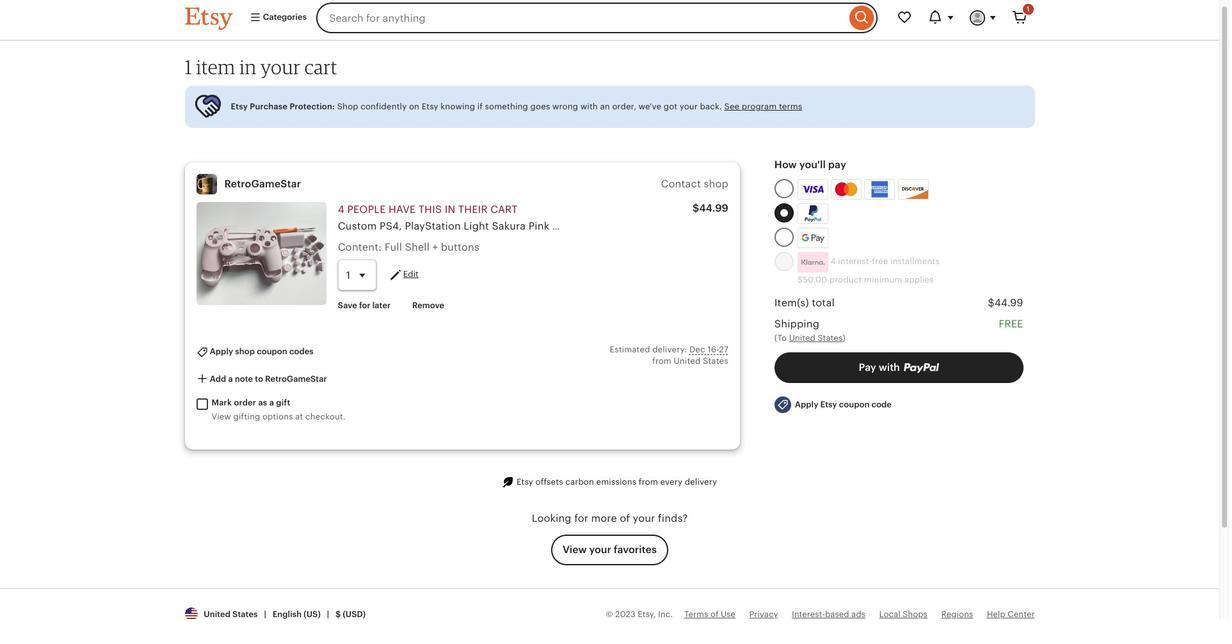 Task type: locate. For each thing, give the bounding box(es) containing it.
1 horizontal spatial 44.99
[[994, 297, 1023, 309]]

coupon inside dropdown button
[[839, 400, 870, 410]]

looking
[[532, 513, 572, 525]]

view inside mark order as a gift view gifting options at checkout.
[[212, 412, 231, 422]]

1 horizontal spatial cart
[[490, 203, 518, 216]]

| right (us)
[[327, 610, 329, 619]]

1 vertical spatial 44.99
[[994, 297, 1023, 309]]

view down looking
[[563, 544, 587, 556]]

1 horizontal spatial of
[[710, 610, 719, 619]]

options
[[262, 412, 293, 422]]

pink
[[529, 220, 549, 232]]

$50.00
[[798, 275, 827, 285]]

0 vertical spatial coupon
[[257, 347, 287, 357]]

1 horizontal spatial 1
[[1027, 5, 1030, 13]]

2 vertical spatial $
[[335, 610, 341, 619]]

apply inside dropdown button
[[210, 347, 233, 357]]

states down 16-
[[703, 357, 728, 366]]

1 vertical spatial states
[[703, 357, 728, 366]]

coupon up add a note to retrogamestar
[[257, 347, 287, 357]]

back.
[[700, 102, 722, 111]]

1 vertical spatial 1
[[185, 55, 192, 79]]

for for looking
[[574, 513, 588, 525]]

0 vertical spatial shell
[[552, 220, 577, 232]]

0 vertical spatial $ 44.99
[[693, 202, 728, 214]]

coupon left code on the bottom right of page
[[839, 400, 870, 410]]

free
[[872, 257, 888, 266]]

1 vertical spatial united
[[674, 357, 701, 366]]

0 horizontal spatial 1
[[185, 55, 192, 79]]

terms
[[779, 102, 802, 111]]

custom
[[338, 220, 377, 232]]

0 horizontal spatial of
[[620, 513, 630, 525]]

installments
[[890, 257, 940, 266]]

etsy offsets carbon emissions from every delivery
[[517, 478, 717, 487]]

&
[[580, 220, 587, 232]]

(us)
[[304, 610, 321, 619]]

1 | from the left
[[264, 610, 266, 619]]

states left english at the left bottom of page
[[232, 610, 258, 619]]

states inside estimated delivery: dec 16-27 from united states
[[703, 357, 728, 366]]

in right item
[[240, 55, 256, 79]]

1 horizontal spatial united
[[674, 357, 701, 366]]

from left every
[[639, 478, 658, 487]]

0 vertical spatial $
[[693, 202, 699, 214]]

0 vertical spatial retrogamestar
[[224, 178, 301, 190]]

a right as
[[269, 398, 274, 408]]

states down total
[[818, 334, 843, 343]]

1 horizontal spatial a
[[269, 398, 274, 408]]

your
[[261, 55, 300, 79], [680, 102, 698, 111], [633, 513, 655, 525], [589, 544, 611, 556]]

$50.00 product minimum applies
[[798, 275, 934, 285]]

on
[[409, 102, 419, 111]]

1 vertical spatial of
[[710, 610, 719, 619]]

later
[[372, 301, 391, 311]]

1
[[1027, 5, 1030, 13], [185, 55, 192, 79]]

$ 44.99 up free
[[988, 297, 1023, 309]]

shop right contact
[[704, 178, 728, 190]]

1 horizontal spatial shop
[[704, 178, 728, 190]]

emissions
[[596, 478, 637, 487]]

4 inside 4 people have this in their cart custom ps4, playstation light sakura pink shell & buttons
[[338, 203, 344, 216]]

apply etsy coupon code button
[[765, 391, 901, 419]]

view down mark
[[212, 412, 231, 422]]

playstation
[[405, 220, 461, 232]]

1 horizontal spatial in
[[445, 203, 455, 216]]

help
[[987, 610, 1005, 619]]

visa image
[[802, 184, 824, 195]]

none search field inside categories banner
[[316, 3, 877, 33]]

0 horizontal spatial for
[[359, 301, 370, 311]]

united right us 'image'
[[204, 610, 230, 619]]

with right pay
[[879, 361, 900, 374]]

0 vertical spatial 44.99
[[699, 202, 728, 214]]

1 vertical spatial cart
[[490, 203, 518, 216]]

cart inside 4 people have this in their cart custom ps4, playstation light sakura pink shell & buttons
[[490, 203, 518, 216]]

etsy right 'on'
[[422, 102, 438, 111]]

0 horizontal spatial |
[[264, 610, 266, 619]]

44.99 down contact shop button
[[699, 202, 728, 214]]

carbon
[[565, 478, 594, 487]]

shell inside 4 people have this in their cart custom ps4, playstation light sakura pink shell & buttons
[[552, 220, 577, 232]]

1 horizontal spatial with
[[879, 361, 900, 374]]

2 horizontal spatial $
[[988, 297, 994, 309]]

1 horizontal spatial 4
[[831, 257, 836, 266]]

item
[[196, 55, 235, 79]]

a
[[228, 374, 233, 384], [269, 398, 274, 408]]

for for save
[[359, 301, 370, 311]]

|
[[264, 610, 266, 619], [327, 610, 329, 619]]

0 horizontal spatial $ 44.99
[[693, 202, 728, 214]]

inc.
[[658, 610, 673, 619]]

you'll
[[799, 159, 826, 171]]

1 vertical spatial shell
[[405, 241, 430, 253]]

wrong
[[552, 102, 578, 111]]

1 horizontal spatial apply
[[795, 400, 818, 410]]

0 vertical spatial apply
[[210, 347, 233, 357]]

confidently
[[361, 102, 407, 111]]

etsy left offsets
[[517, 478, 533, 487]]

more
[[591, 513, 617, 525]]

1 horizontal spatial view
[[563, 544, 587, 556]]

0 vertical spatial a
[[228, 374, 233, 384]]

cart up "sakura"
[[490, 203, 518, 216]]

0 vertical spatial view
[[212, 412, 231, 422]]

0 vertical spatial from
[[652, 357, 671, 366]]

1 horizontal spatial $ 44.99
[[988, 297, 1023, 309]]

if
[[477, 102, 483, 111]]

see program terms link
[[724, 102, 802, 111]]

from
[[652, 357, 671, 366], [639, 478, 658, 487]]

custom ps4, playstation light sakura pink shell & buttons link
[[338, 220, 628, 232]]

2 horizontal spatial united
[[789, 334, 815, 343]]

coupon inside dropdown button
[[257, 347, 287, 357]]

of
[[620, 513, 630, 525], [710, 610, 719, 619]]

(to
[[774, 334, 787, 343]]

interest-based ads link
[[792, 610, 865, 619]]

their
[[458, 203, 488, 216]]

your right got
[[680, 102, 698, 111]]

how you'll pay
[[774, 159, 846, 171]]

1 vertical spatial shop
[[235, 347, 255, 357]]

$ 44.99 down contact shop button
[[693, 202, 728, 214]]

states
[[818, 334, 843, 343], [703, 357, 728, 366], [232, 610, 258, 619]]

2 vertical spatial states
[[232, 610, 258, 619]]

local
[[879, 610, 900, 619]]

1 horizontal spatial for
[[574, 513, 588, 525]]

$ 44.99
[[693, 202, 728, 214], [988, 297, 1023, 309]]

0 horizontal spatial 4
[[338, 203, 344, 216]]

1 horizontal spatial shell
[[552, 220, 577, 232]]

united down shipping
[[789, 334, 815, 343]]

add
[[210, 374, 226, 384]]

apply inside dropdown button
[[795, 400, 818, 410]]

shop up note
[[235, 347, 255, 357]]

shell left +
[[405, 241, 430, 253]]

1 vertical spatial for
[[574, 513, 588, 525]]

0 horizontal spatial apply
[[210, 347, 233, 357]]

0 horizontal spatial shell
[[405, 241, 430, 253]]

1 horizontal spatial |
[[327, 610, 329, 619]]

in
[[240, 55, 256, 79], [445, 203, 455, 216]]

0 vertical spatial 1
[[1027, 5, 1030, 13]]

Search for anything text field
[[316, 3, 846, 33]]

in right this
[[445, 203, 455, 216]]

0 horizontal spatial in
[[240, 55, 256, 79]]

from down delivery:
[[652, 357, 671, 366]]

4 up "custom"
[[338, 203, 344, 216]]

0 horizontal spatial cart
[[305, 55, 337, 79]]

people
[[347, 203, 386, 216]]

1 vertical spatial retrogamestar
[[265, 374, 327, 384]]

united down dec
[[674, 357, 701, 366]]

0 vertical spatial cart
[[305, 55, 337, 79]]

pay
[[859, 361, 876, 374]]

| left english at the left bottom of page
[[264, 610, 266, 619]]

minimum
[[864, 275, 902, 285]]

44.99 up free
[[994, 297, 1023, 309]]

terms of use link
[[684, 610, 736, 619]]

0 vertical spatial 4
[[338, 203, 344, 216]]

of right 'more'
[[620, 513, 630, 525]]

)
[[843, 334, 846, 343]]

us image
[[185, 608, 197, 620]]

delivery:
[[652, 345, 687, 355]]

free
[[999, 318, 1023, 331]]

0 vertical spatial for
[[359, 301, 370, 311]]

0 horizontal spatial shop
[[235, 347, 255, 357]]

etsy,
[[638, 610, 656, 619]]

etsy inside dropdown button
[[820, 400, 837, 410]]

shell left &
[[552, 220, 577, 232]]

1 horizontal spatial states
[[703, 357, 728, 366]]

contact shop
[[661, 178, 728, 190]]

0 vertical spatial shop
[[704, 178, 728, 190]]

retrogamestar right retrogamestar icon
[[224, 178, 301, 190]]

shop inside dropdown button
[[235, 347, 255, 357]]

retrogamestar up 'gift'
[[265, 374, 327, 384]]

a right the add on the left of page
[[228, 374, 233, 384]]

1 horizontal spatial coupon
[[839, 400, 870, 410]]

0 horizontal spatial a
[[228, 374, 233, 384]]

delivery
[[685, 478, 717, 487]]

purchase
[[250, 102, 288, 111]]

for left 'more'
[[574, 513, 588, 525]]

terms
[[684, 610, 708, 619]]

help center
[[987, 610, 1035, 619]]

shop
[[337, 102, 358, 111]]

1 vertical spatial apply
[[795, 400, 818, 410]]

for left 'later'
[[359, 301, 370, 311]]

1 inside 1 link
[[1027, 5, 1030, 13]]

for inside save for later 'button'
[[359, 301, 370, 311]]

4 interest-free installments
[[828, 257, 940, 266]]

how
[[774, 159, 797, 171]]

united states button
[[789, 333, 843, 345]]

finds?
[[658, 513, 688, 525]]

of left use
[[710, 610, 719, 619]]

etsy left code on the bottom right of page
[[820, 400, 837, 410]]

1 vertical spatial 4
[[831, 257, 836, 266]]

pay in 4 installments image
[[798, 252, 828, 273]]

help center link
[[987, 610, 1035, 619]]

1 vertical spatial coupon
[[839, 400, 870, 410]]

1 vertical spatial in
[[445, 203, 455, 216]]

shop for apply
[[235, 347, 255, 357]]

a inside add a note to retrogamestar dropdown button
[[228, 374, 233, 384]]

view
[[212, 412, 231, 422], [563, 544, 587, 556]]

2 vertical spatial united
[[204, 610, 230, 619]]

with left an
[[580, 102, 598, 111]]

0 horizontal spatial view
[[212, 412, 231, 422]]

0 horizontal spatial coupon
[[257, 347, 287, 357]]

save for later button
[[328, 295, 400, 318]]

interest-based ads
[[792, 610, 865, 619]]

44.99
[[699, 202, 728, 214], [994, 297, 1023, 309]]

coupon
[[257, 347, 287, 357], [839, 400, 870, 410]]

add a note to retrogamestar
[[208, 374, 327, 384]]

1 vertical spatial a
[[269, 398, 274, 408]]

google pay image
[[798, 228, 828, 248]]

0 vertical spatial with
[[580, 102, 598, 111]]

4 right pay in 4 installments image
[[831, 257, 836, 266]]

cart
[[305, 55, 337, 79], [490, 203, 518, 216]]

1 vertical spatial $
[[988, 297, 994, 309]]

english
[[273, 610, 302, 619]]

0 vertical spatial states
[[818, 334, 843, 343]]

cart up protection:
[[305, 55, 337, 79]]

None search field
[[316, 3, 877, 33]]

1 vertical spatial view
[[563, 544, 587, 556]]

1 vertical spatial with
[[879, 361, 900, 374]]



Task type: describe. For each thing, give the bounding box(es) containing it.
protection:
[[290, 102, 335, 111]]

privacy link
[[749, 610, 778, 619]]

with inside button
[[879, 361, 900, 374]]

local shops
[[879, 610, 928, 619]]

0 vertical spatial in
[[240, 55, 256, 79]]

goes
[[530, 102, 550, 111]]

shipping
[[774, 318, 819, 331]]

at
[[295, 412, 303, 422]]

from inside estimated delivery: dec 16-27 from united states
[[652, 357, 671, 366]]

view your favorites
[[563, 544, 657, 556]]

apply shop coupon codes button
[[187, 341, 323, 364]]

your left finds?
[[633, 513, 655, 525]]

shop for contact
[[704, 178, 728, 190]]

discover image
[[899, 182, 929, 200]]

coupon for codes
[[257, 347, 287, 357]]

categories banner
[[162, 0, 1058, 41]]

remove
[[412, 301, 444, 311]]

0 vertical spatial united
[[789, 334, 815, 343]]

sakura
[[492, 220, 526, 232]]

retrogamestar link
[[224, 178, 301, 190]]

have
[[389, 203, 416, 216]]

apply etsy coupon code
[[795, 400, 892, 410]]

your up purchase
[[261, 55, 300, 79]]

(to united states )
[[774, 334, 846, 343]]

4 people have this in their cart custom ps4, playstation light sakura pink shell & buttons
[[338, 203, 628, 232]]

1 for 1 item in your cart
[[185, 55, 192, 79]]

united states   |   english (us)   |   $ (usd)
[[200, 610, 366, 619]]

27
[[719, 345, 728, 355]]

order,
[[612, 102, 636, 111]]

knowing
[[441, 102, 475, 111]]

favorites
[[614, 544, 657, 556]]

an
[[600, 102, 610, 111]]

terms of use
[[684, 610, 736, 619]]

buttons
[[590, 220, 628, 232]]

etsy purchase protection: shop confidently on etsy knowing if something goes wrong with an order, we've got your back. see program terms
[[231, 102, 802, 111]]

based
[[825, 610, 849, 619]]

paypal image
[[799, 205, 826, 222]]

gift
[[276, 398, 290, 408]]

order
[[234, 398, 256, 408]]

save
[[338, 301, 357, 311]]

code
[[872, 400, 892, 410]]

categories button
[[240, 6, 313, 29]]

view your favorites link
[[551, 535, 668, 566]]

edit button
[[388, 268, 419, 283]]

shops
[[903, 610, 928, 619]]

save for later
[[338, 301, 391, 311]]

1 vertical spatial $ 44.99
[[988, 297, 1023, 309]]

2 horizontal spatial states
[[818, 334, 843, 343]]

16-
[[707, 345, 719, 355]]

local shops link
[[879, 610, 928, 619]]

mark
[[212, 398, 232, 408]]

total
[[812, 297, 835, 309]]

0 horizontal spatial united
[[204, 610, 230, 619]]

regions button
[[941, 609, 973, 620]]

categories
[[261, 12, 307, 22]]

gifting
[[233, 412, 260, 422]]

estimated delivery: dec 16-27 from united states
[[610, 345, 728, 366]]

regions
[[941, 610, 973, 619]]

checkout.
[[305, 412, 346, 422]]

item(s)
[[774, 297, 809, 309]]

add a note to retrogamestar button
[[187, 368, 337, 391]]

a inside mark order as a gift view gifting options at checkout.
[[269, 398, 274, 408]]

1 for 1
[[1027, 5, 1030, 13]]

ps4,
[[380, 220, 402, 232]]

american express image
[[866, 181, 893, 198]]

4 for 4 people have this in their cart custom ps4, playstation light sakura pink shell & buttons
[[338, 203, 344, 216]]

got
[[664, 102, 677, 111]]

full
[[385, 241, 402, 253]]

item(s) total
[[774, 297, 835, 309]]

1 vertical spatial from
[[639, 478, 658, 487]]

©
[[606, 610, 613, 619]]

content:
[[338, 241, 382, 253]]

2023
[[615, 610, 636, 619]]

note
[[235, 374, 253, 384]]

+
[[432, 241, 438, 253]]

this
[[419, 203, 442, 216]]

pay with
[[859, 361, 902, 374]]

0 vertical spatial of
[[620, 513, 630, 525]]

coupon for code
[[839, 400, 870, 410]]

use
[[721, 610, 736, 619]]

1 link
[[1004, 3, 1035, 33]]

we've
[[639, 102, 661, 111]]

4 for 4 interest-free installments
[[831, 257, 836, 266]]

product
[[829, 275, 862, 285]]

2 | from the left
[[327, 610, 329, 619]]

privacy
[[749, 610, 778, 619]]

mastercard image
[[833, 181, 860, 198]]

1 item in your cart
[[185, 55, 337, 79]]

0 horizontal spatial 44.99
[[699, 202, 728, 214]]

in inside 4 people have this in their cart custom ps4, playstation light sakura pink shell & buttons
[[445, 203, 455, 216]]

looking for more of your finds?
[[532, 513, 688, 525]]

buttons
[[441, 241, 479, 253]]

etsy left purchase
[[231, 102, 248, 111]]

0 horizontal spatial $
[[335, 610, 341, 619]]

retrogamestar image
[[196, 174, 217, 194]]

interest-
[[792, 610, 825, 619]]

see
[[724, 102, 740, 111]]

center
[[1008, 610, 1035, 619]]

ads
[[851, 610, 865, 619]]

retrogamestar inside dropdown button
[[265, 374, 327, 384]]

united inside estimated delivery: dec 16-27 from united states
[[674, 357, 701, 366]]

0 horizontal spatial states
[[232, 610, 258, 619]]

custom ps4, playstation light sakura pink shell & buttons image
[[196, 202, 326, 305]]

0 horizontal spatial with
[[580, 102, 598, 111]]

your down 'more'
[[589, 544, 611, 556]]

apply shop coupon codes
[[208, 347, 314, 357]]

apply for apply shop coupon codes
[[210, 347, 233, 357]]

1 horizontal spatial $
[[693, 202, 699, 214]]

pay
[[828, 159, 846, 171]]

to
[[255, 374, 263, 384]]

dec 16-27 link
[[689, 345, 728, 355]]

program
[[742, 102, 777, 111]]

applies
[[905, 275, 934, 285]]

remove button
[[403, 295, 454, 318]]

apply for apply etsy coupon code
[[795, 400, 818, 410]]



Task type: vqa. For each thing, say whether or not it's contained in the screenshot.
2nd the from right
no



